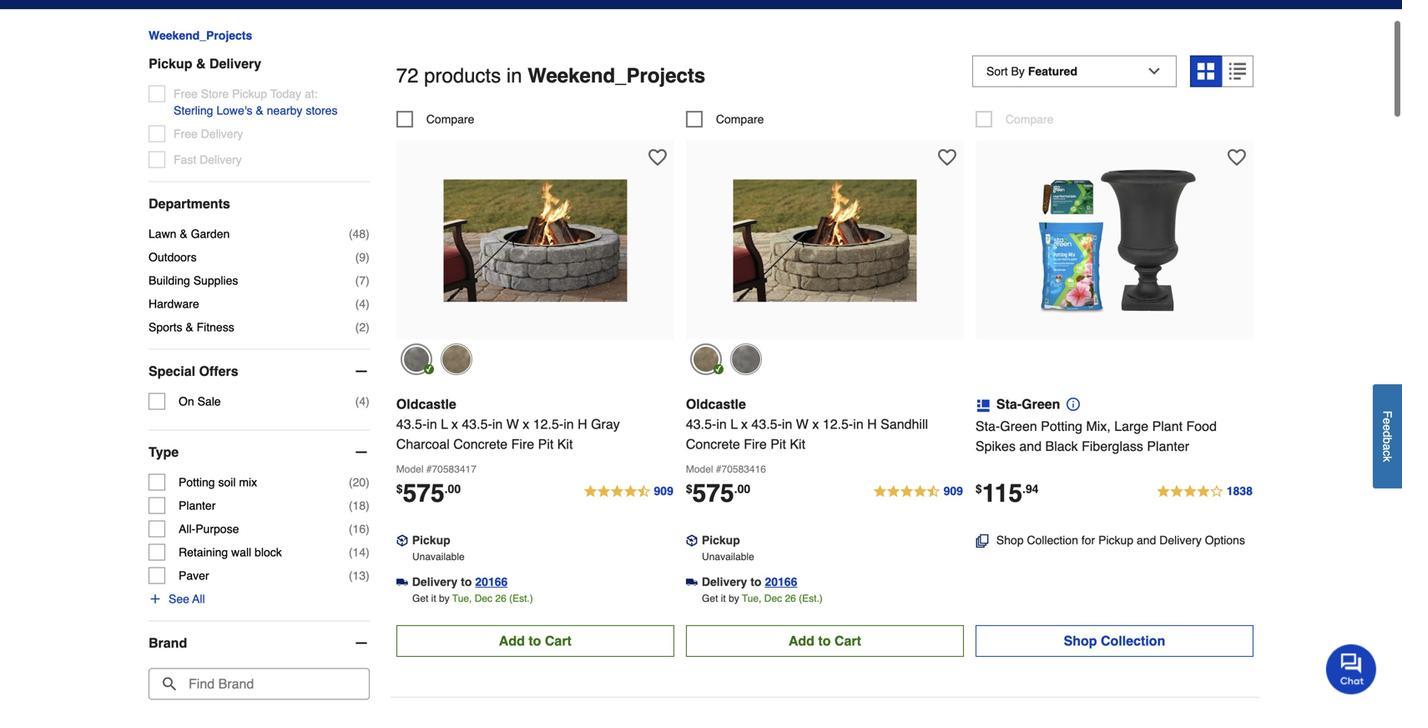 Task type: locate. For each thing, give the bounding box(es) containing it.
0 horizontal spatial tue,
[[452, 594, 472, 605]]

1 vertical spatial minus image
[[353, 635, 370, 652]]

planter up all-
[[179, 499, 216, 513]]

43.5- up model # 70583416
[[686, 417, 716, 432]]

oldcastle 43.5-in l x 43.5-in w x 12.5-in h sandhill concrete fire pit kit image
[[733, 150, 917, 333]]

2 909 button from the left
[[873, 483, 964, 503]]

l for concrete
[[730, 417, 738, 432]]

delivery down free delivery at left top
[[200, 153, 242, 166]]

)
[[366, 227, 370, 241], [366, 251, 370, 264], [366, 274, 370, 287], [366, 297, 370, 311], [366, 321, 370, 334], [366, 395, 370, 408], [366, 476, 370, 489], [366, 499, 370, 513], [366, 523, 370, 536], [366, 546, 370, 559], [366, 569, 370, 583]]

12.5- for pit
[[533, 417, 564, 432]]

10 ) from the top
[[366, 546, 370, 559]]

minus image for type
[[353, 444, 370, 461]]

909 button for second actual price $575.00 element from right
[[583, 483, 674, 503]]

2 horizontal spatial compare
[[1006, 113, 1054, 126]]

2 gray charcoal image from the left
[[730, 344, 762, 376]]

sta-
[[996, 397, 1022, 412], [976, 419, 1000, 435]]

1 horizontal spatial 12.5-
[[823, 417, 853, 432]]

0 vertical spatial minus image
[[353, 444, 370, 461]]

& right lawn
[[180, 227, 188, 241]]

minus image inside the type button
[[353, 444, 370, 461]]

oldcastle inside oldcastle 43.5-in l x 43.5-in w x 12.5-in h sandhill concrete fire pit kit
[[686, 397, 746, 412]]

h inside oldcastle 43.5-in l x 43.5-in w x 12.5-in h sandhill concrete fire pit kit
[[867, 417, 877, 432]]

0 horizontal spatial oldcastle
[[396, 397, 456, 412]]

1 horizontal spatial 26
[[785, 594, 796, 605]]

4 up ( 2 )
[[359, 297, 366, 311]]

0 horizontal spatial 909 button
[[583, 483, 674, 503]]

$ down the spikes
[[976, 483, 982, 496]]

1 horizontal spatial potting
[[1041, 419, 1082, 435]]

potting left 'soil'
[[179, 476, 215, 489]]

1 horizontal spatial kit
[[790, 437, 805, 452]]

) up ( 14 ) on the bottom of the page
[[366, 523, 370, 536]]

tue, for 20166 button for truck filled icon
[[742, 594, 762, 605]]

1 horizontal spatial get
[[702, 594, 718, 605]]

1 horizontal spatial h
[[867, 417, 877, 432]]

11 ) from the top
[[366, 569, 370, 583]]

1 horizontal spatial weekend_projects
[[528, 64, 705, 87]]

4.5 stars image down sandhill
[[873, 483, 964, 503]]

grid view image
[[1198, 63, 1214, 80]]

0 horizontal spatial it
[[431, 594, 436, 605]]

1 pickup image from the left
[[396, 535, 408, 547]]

) up ( 9 )
[[366, 227, 370, 241]]

2 575 from the left
[[692, 480, 734, 508]]

& down weekend_projects link at the top of the page
[[196, 56, 206, 71]]

) down 20
[[366, 499, 370, 513]]

0 vertical spatial 4
[[359, 297, 366, 311]]

oldcastle up charcoal on the bottom left of page
[[396, 397, 456, 412]]

0 horizontal spatial h
[[578, 417, 587, 432]]

0 vertical spatial green
[[1022, 397, 1060, 412]]

2 unavailable from the left
[[702, 552, 754, 563]]

) down ( 16 )
[[366, 546, 370, 559]]

sports & fitness
[[149, 321, 234, 334]]

gray charcoal image left sandhill image
[[400, 344, 432, 376]]

3 ) from the top
[[366, 274, 370, 287]]

unavailable for pickup icon for truck filled image
[[412, 552, 465, 563]]

get for truck filled image
[[412, 594, 428, 605]]

1 vertical spatial green
[[1000, 419, 1037, 435]]

0 horizontal spatial w
[[506, 417, 519, 432]]

1 horizontal spatial l
[[730, 417, 738, 432]]

7 ) from the top
[[366, 476, 370, 489]]

0 horizontal spatial add to cart
[[499, 634, 572, 649]]

) for on sale
[[366, 395, 370, 408]]

pickup image up truck filled icon
[[686, 535, 698, 547]]

compare inside 5013605579 element
[[426, 113, 474, 126]]

( for planter
[[349, 499, 353, 513]]

yes image
[[1066, 398, 1080, 412]]

1 horizontal spatial pickup image
[[686, 535, 698, 547]]

0 horizontal spatial get
[[412, 594, 428, 605]]

12.5- inside oldcastle 43.5-in l x 43.5-in w x 12.5-in h sandhill concrete fire pit kit
[[823, 417, 853, 432]]

2 add from the left
[[789, 634, 815, 649]]

2 20166 from the left
[[765, 576, 797, 589]]

delivery to 20166 right truck filled icon
[[702, 576, 797, 589]]

7
[[359, 274, 366, 287]]

1 horizontal spatial cart
[[835, 634, 861, 649]]

) for paver
[[366, 569, 370, 583]]

minus image down the 13
[[353, 635, 370, 652]]

4 down minus image
[[359, 395, 366, 408]]

) up ( 2 )
[[366, 297, 370, 311]]

dec for truck filled icon
[[764, 594, 782, 605]]

1 vertical spatial potting
[[179, 476, 215, 489]]

1 l from the left
[[441, 417, 448, 432]]

0 horizontal spatial add to cart button
[[396, 626, 674, 658]]

model down charcoal on the bottom left of page
[[396, 464, 424, 476]]

( for hardware
[[355, 297, 359, 311]]

compare
[[426, 113, 474, 126], [716, 113, 764, 126], [1006, 113, 1054, 126]]

model # 70583416
[[686, 464, 766, 476]]

all-
[[179, 523, 195, 536]]

to
[[461, 576, 472, 589], [750, 576, 762, 589], [529, 634, 541, 649], [818, 634, 831, 649]]

$ 575 .00 down model # 70583417
[[396, 480, 461, 508]]

minus image
[[353, 444, 370, 461], [353, 635, 370, 652]]

0 horizontal spatial by
[[439, 594, 450, 605]]

green for sta-green
[[1022, 397, 1060, 412]]

( 4 ) down minus image
[[355, 395, 370, 408]]

h left gray
[[578, 417, 587, 432]]

h for gray
[[578, 417, 587, 432]]

list view image
[[1229, 63, 1246, 80]]

e
[[1381, 419, 1394, 425], [1381, 425, 1394, 432]]

1 oldcastle from the left
[[396, 397, 456, 412]]

4 43.5- from the left
[[751, 417, 782, 432]]

1 ( 4 ) from the top
[[355, 297, 370, 311]]

2 $ 575 .00 from the left
[[686, 480, 750, 508]]

free for free delivery
[[174, 127, 198, 140]]

actual price $575.00 element
[[396, 480, 461, 508], [686, 480, 750, 508]]

1 horizontal spatial .00
[[734, 483, 750, 496]]

5013605579 element
[[396, 111, 474, 128]]

) up minus image
[[366, 321, 370, 334]]

2 add to cart button from the left
[[686, 626, 964, 658]]

2 tue, from the left
[[742, 594, 762, 605]]

0 horizontal spatial dec
[[475, 594, 492, 605]]

see
[[169, 593, 189, 606]]

e up the "d"
[[1381, 419, 1394, 425]]

2 minus image from the top
[[353, 635, 370, 652]]

get it by tue, dec 26 (est.) for 20166 button for truck filled icon
[[702, 594, 823, 605]]

26
[[495, 594, 506, 605], [785, 594, 796, 605]]

brand button
[[149, 622, 370, 665]]

oldcastle 43.5-in l x 43.5-in w x 12.5-in h gray charcoal concrete fire pit kit image
[[443, 150, 627, 333]]

1 horizontal spatial collection
[[1101, 634, 1165, 649]]

2 model from the left
[[686, 464, 713, 476]]

0 horizontal spatial unavailable
[[412, 552, 465, 563]]

( 4 ) for hardware
[[355, 297, 370, 311]]

2 w from the left
[[796, 417, 809, 432]]

$ 115 .94
[[976, 480, 1039, 508]]

1 dec from the left
[[475, 594, 492, 605]]

minus image up ( 20 )
[[353, 444, 370, 461]]

) for hardware
[[366, 297, 370, 311]]

4.5 stars image down gray
[[583, 483, 674, 503]]

$ 575 .00 down model # 70583416
[[686, 480, 750, 508]]

special offers
[[149, 364, 238, 379]]

1 26 from the left
[[495, 594, 506, 605]]

0 horizontal spatial and
[[1019, 439, 1042, 455]]

h inside oldcastle 43.5-in l x 43.5-in w x 12.5-in h gray charcoal concrete fire pit kit
[[578, 417, 587, 432]]

8 ) from the top
[[366, 499, 370, 513]]

minus image
[[353, 363, 370, 380]]

2 $ from the left
[[686, 483, 692, 496]]

2 pickup image from the left
[[686, 535, 698, 547]]

4 ) from the top
[[366, 297, 370, 311]]

2 20166 button from the left
[[765, 574, 797, 591]]

& down free store pickup today at:
[[256, 104, 264, 117]]

w inside oldcastle 43.5-in l x 43.5-in w x 12.5-in h sandhill concrete fire pit kit
[[796, 417, 809, 432]]

( 4 )
[[355, 297, 370, 311], [355, 395, 370, 408]]

$ inside $ 115 .94
[[976, 483, 982, 496]]

1 horizontal spatial pit
[[771, 437, 786, 452]]

pickup image for truck filled icon
[[686, 535, 698, 547]]

model # 70583417
[[396, 464, 476, 476]]

at:
[[305, 87, 318, 100]]

soil
[[218, 476, 236, 489]]

4.5 stars image for second actual price $575.00 element's 909 button
[[873, 483, 964, 503]]

(est.) for 20166 button for truck filled image
[[509, 594, 533, 605]]

brand
[[149, 636, 187, 651]]

weekend_projects link
[[149, 29, 252, 42]]

0 horizontal spatial 12.5-
[[533, 417, 564, 432]]

) up 18
[[366, 476, 370, 489]]

1 4.5 stars image from the left
[[583, 483, 674, 503]]

0 vertical spatial and
[[1019, 439, 1042, 455]]

1 h from the left
[[578, 417, 587, 432]]

delivery right truck filled icon
[[702, 576, 747, 589]]

1 horizontal spatial oldcastle
[[686, 397, 746, 412]]

43.5- up charcoal on the bottom left of page
[[396, 417, 427, 432]]

1 horizontal spatial add
[[789, 634, 815, 649]]

1 horizontal spatial get it by tue, dec 26 (est.)
[[702, 594, 823, 605]]

1 kit from the left
[[557, 437, 573, 452]]

1 horizontal spatial fire
[[744, 437, 767, 452]]

$ right 20
[[396, 483, 403, 496]]

1 free from the top
[[174, 87, 198, 100]]

9 ) from the top
[[366, 523, 370, 536]]

.00
[[445, 483, 461, 496], [734, 483, 750, 496]]

green left yes "image" at bottom
[[1022, 397, 1060, 412]]

2 pit from the left
[[771, 437, 786, 452]]

0 horizontal spatial gray charcoal image
[[400, 344, 432, 376]]

gray charcoal image right sandhill icon
[[730, 344, 762, 376]]

1 horizontal spatial 20166
[[765, 576, 797, 589]]

1 compare from the left
[[426, 113, 474, 126]]

2 4 from the top
[[359, 395, 366, 408]]

1 vertical spatial ( 4 )
[[355, 395, 370, 408]]

pit inside oldcastle 43.5-in l x 43.5-in w x 12.5-in h sandhill concrete fire pit kit
[[771, 437, 786, 452]]

575 for second actual price $575.00 element
[[692, 480, 734, 508]]

get
[[412, 594, 428, 605], [702, 594, 718, 605]]

3 x from the left
[[741, 417, 748, 432]]

43.5-
[[396, 417, 427, 432], [462, 417, 492, 432], [686, 417, 716, 432], [751, 417, 782, 432]]

green inside sta-green potting mix, large  plant food spikes and  black fiberglass planter
[[1000, 419, 1037, 435]]

4.5 stars image
[[583, 483, 674, 503], [873, 483, 964, 503]]

3 $ from the left
[[976, 483, 982, 496]]

2 cart from the left
[[835, 634, 861, 649]]

3 compare from the left
[[1006, 113, 1054, 126]]

( 4 ) for on sale
[[355, 395, 370, 408]]

2 it from the left
[[721, 594, 726, 605]]

2 delivery to 20166 from the left
[[702, 576, 797, 589]]

2 get from the left
[[702, 594, 718, 605]]

2 get it by tue, dec 26 (est.) from the left
[[702, 594, 823, 605]]

store
[[201, 87, 229, 100]]

1 horizontal spatial compare
[[716, 113, 764, 126]]

compare inside 5013605577 element
[[716, 113, 764, 126]]

c
[[1381, 451, 1394, 457]]

1 horizontal spatial actual price $575.00 element
[[686, 480, 750, 508]]

1 model from the left
[[396, 464, 424, 476]]

0 vertical spatial shop
[[996, 534, 1024, 548]]

3 43.5- from the left
[[686, 417, 716, 432]]

2 43.5- from the left
[[462, 417, 492, 432]]

1 4 from the top
[[359, 297, 366, 311]]

0 vertical spatial ( 4 )
[[355, 297, 370, 311]]

minus image for brand
[[353, 635, 370, 652]]

0 horizontal spatial kit
[[557, 437, 573, 452]]

2 26 from the left
[[785, 594, 796, 605]]

l inside oldcastle 43.5-in l x 43.5-in w x 12.5-in h sandhill concrete fire pit kit
[[730, 417, 738, 432]]

1 horizontal spatial shop
[[1064, 634, 1097, 649]]

0 horizontal spatial .00
[[445, 483, 461, 496]]

actual price $575.00 element down model # 70583416
[[686, 480, 750, 508]]

2 909 from the left
[[944, 485, 963, 498]]

heart outline image
[[648, 149, 667, 167], [1228, 149, 1246, 167]]

( 18 )
[[349, 499, 370, 513]]

products
[[424, 64, 501, 87]]

0 horizontal spatial collection
[[1027, 534, 1078, 548]]

.00 for second actual price $575.00 element
[[734, 483, 750, 496]]

) down minus image
[[366, 395, 370, 408]]

1 horizontal spatial 575
[[692, 480, 734, 508]]

1 horizontal spatial delivery to 20166
[[702, 576, 797, 589]]

6 ) from the top
[[366, 395, 370, 408]]

l up charcoal on the bottom left of page
[[441, 417, 448, 432]]

0 vertical spatial potting
[[1041, 419, 1082, 435]]

free up sterling
[[174, 87, 198, 100]]

shop inside shop collection link
[[1064, 634, 1097, 649]]

pickup image up truck filled image
[[396, 535, 408, 547]]

retaining
[[179, 546, 228, 559]]

potting soil mix
[[179, 476, 257, 489]]

weekend_projects
[[149, 29, 252, 42], [528, 64, 705, 87]]

26 for 20166 button for truck filled image
[[495, 594, 506, 605]]

( for all-purpose
[[349, 523, 353, 536]]

cart for 2nd add to cart button from right
[[545, 634, 572, 649]]

gray charcoal image
[[400, 344, 432, 376], [730, 344, 762, 376]]

unavailable for pickup icon associated with truck filled icon
[[702, 552, 754, 563]]

20166 for truck filled icon
[[765, 576, 797, 589]]

43.5- up '70583416'
[[751, 417, 782, 432]]

h for sandhill
[[867, 417, 877, 432]]

2 # from the left
[[716, 464, 722, 476]]

collection for shop collection
[[1101, 634, 1165, 649]]

concrete up 70583417
[[453, 437, 508, 452]]

1 it from the left
[[431, 594, 436, 605]]

.00 down 70583417
[[445, 483, 461, 496]]

compare inside gr_9472 element
[[1006, 113, 1054, 126]]

0 horizontal spatial model
[[396, 464, 424, 476]]

$ down model # 70583416
[[686, 483, 692, 496]]

( for on sale
[[355, 395, 359, 408]]

1 unavailable from the left
[[412, 552, 465, 563]]

1 horizontal spatial unavailable
[[702, 552, 754, 563]]

sta- for sta-green
[[996, 397, 1022, 412]]

model for charcoal
[[396, 464, 424, 476]]

hardware
[[149, 297, 199, 311]]

1 horizontal spatial by
[[729, 594, 739, 605]]

1 horizontal spatial 4.5 stars image
[[873, 483, 964, 503]]

x
[[451, 417, 458, 432], [523, 417, 529, 432], [741, 417, 748, 432], [812, 417, 819, 432]]

0 horizontal spatial heart outline image
[[648, 149, 667, 167]]

0 horizontal spatial pit
[[538, 437, 554, 452]]

12.5- left gray
[[533, 417, 564, 432]]

add for 2nd add to cart button
[[789, 634, 815, 649]]

2 by from the left
[[729, 594, 739, 605]]

& for garden
[[180, 227, 188, 241]]

pickup up the sterling lowe's & nearby stores button
[[232, 87, 267, 100]]

sta-green sta-green potting mix, large  plant food spikes and  black fiberglass planter image
[[1023, 150, 1206, 333]]

1 horizontal spatial concrete
[[686, 437, 740, 452]]

pickup image
[[396, 535, 408, 547], [686, 535, 698, 547]]

concrete inside oldcastle 43.5-in l x 43.5-in w x 12.5-in h gray charcoal concrete fire pit kit
[[453, 437, 508, 452]]

575 down model # 70583416
[[692, 480, 734, 508]]

) down 14
[[366, 569, 370, 583]]

1 x from the left
[[451, 417, 458, 432]]

potting
[[1041, 419, 1082, 435], [179, 476, 215, 489]]

1 horizontal spatial add to cart
[[789, 634, 861, 649]]

20166 button for truck filled image
[[475, 574, 508, 591]]

kit
[[557, 437, 573, 452], [790, 437, 805, 452]]

( for building supplies
[[355, 274, 359, 287]]

concrete inside oldcastle 43.5-in l x 43.5-in w x 12.5-in h sandhill concrete fire pit kit
[[686, 437, 740, 452]]

.00 down '70583416'
[[734, 483, 750, 496]]

1 by from the left
[[439, 594, 450, 605]]

&
[[196, 56, 206, 71], [256, 104, 264, 117], [180, 227, 188, 241], [186, 321, 193, 334]]

2 .00 from the left
[[734, 483, 750, 496]]

concrete up model # 70583416
[[686, 437, 740, 452]]

options
[[1205, 534, 1245, 548]]

None search field
[[528, 0, 984, 11]]

model left '70583416'
[[686, 464, 713, 476]]

oldcastle inside oldcastle 43.5-in l x 43.5-in w x 12.5-in h gray charcoal concrete fire pit kit
[[396, 397, 456, 412]]

it for truck filled icon
[[721, 594, 726, 605]]

h left sandhill
[[867, 417, 877, 432]]

2 kit from the left
[[790, 437, 805, 452]]

1 43.5- from the left
[[396, 417, 427, 432]]

fire
[[511, 437, 534, 452], [744, 437, 767, 452]]

1 vertical spatial and
[[1137, 534, 1156, 548]]

1 12.5- from the left
[[533, 417, 564, 432]]

9
[[359, 251, 366, 264]]

43.5- up 70583417
[[462, 417, 492, 432]]

) up 7
[[366, 251, 370, 264]]

# for charcoal
[[426, 464, 432, 476]]

909 for second actual price $575.00 element from right
[[654, 485, 673, 498]]

add to cart
[[499, 634, 572, 649], [789, 634, 861, 649]]

1 horizontal spatial heart outline image
[[1228, 149, 1246, 167]]

0 horizontal spatial $ 575 .00
[[396, 480, 461, 508]]

2 oldcastle from the left
[[686, 397, 746, 412]]

oldcastle for oldcastle 43.5-in l x 43.5-in w x 12.5-in h sandhill concrete fire pit kit
[[686, 397, 746, 412]]

0 horizontal spatial 4.5 stars image
[[583, 483, 674, 503]]

) down "9"
[[366, 274, 370, 287]]

w inside oldcastle 43.5-in l x 43.5-in w x 12.5-in h gray charcoal concrete fire pit kit
[[506, 417, 519, 432]]

( for sports & fitness
[[355, 321, 359, 334]]

1 get it by tue, dec 26 (est.) from the left
[[412, 594, 533, 605]]

1 909 button from the left
[[583, 483, 674, 503]]

0 vertical spatial collection
[[1027, 534, 1078, 548]]

575 for second actual price $575.00 element from right
[[403, 480, 445, 508]]

0 horizontal spatial 20166
[[475, 576, 508, 589]]

b
[[1381, 438, 1394, 445]]

minus image inside 'brand' button
[[353, 635, 370, 652]]

0 horizontal spatial shop
[[996, 534, 1024, 548]]

0 horizontal spatial cart
[[545, 634, 572, 649]]

1 horizontal spatial $
[[686, 483, 692, 496]]

2 ) from the top
[[366, 251, 370, 264]]

l inside oldcastle 43.5-in l x 43.5-in w x 12.5-in h gray charcoal concrete fire pit kit
[[441, 417, 448, 432]]

$ for second actual price $575.00 element
[[686, 483, 692, 496]]

delivery to 20166 for truck filled icon
[[702, 576, 797, 589]]

0 horizontal spatial get it by tue, dec 26 (est.)
[[412, 594, 533, 605]]

( 9 )
[[355, 251, 370, 264]]

w
[[506, 417, 519, 432], [796, 417, 809, 432]]

and right "for"
[[1137, 534, 1156, 548]]

2 (est.) from the left
[[799, 594, 823, 605]]

) for sports & fitness
[[366, 321, 370, 334]]

) for planter
[[366, 499, 370, 513]]

Find Brand text field
[[149, 669, 370, 701]]

oldcastle
[[396, 397, 456, 412], [686, 397, 746, 412]]

1 add from the left
[[499, 634, 525, 649]]

h
[[578, 417, 587, 432], [867, 417, 877, 432]]

shop collection
[[1064, 634, 1165, 649]]

0 horizontal spatial concrete
[[453, 437, 508, 452]]

pickup right "for"
[[1098, 534, 1133, 548]]

2 free from the top
[[174, 127, 198, 140]]

shop
[[996, 534, 1024, 548], [1064, 634, 1097, 649]]

planter down 'plant'
[[1147, 439, 1189, 455]]

l up model # 70583416
[[730, 417, 738, 432]]

green down the sta-green
[[1000, 419, 1037, 435]]

kit inside oldcastle 43.5-in l x 43.5-in w x 12.5-in h gray charcoal concrete fire pit kit
[[557, 437, 573, 452]]

0 horizontal spatial fire
[[511, 437, 534, 452]]

get it by tue, dec 26 (est.)
[[412, 594, 533, 605], [702, 594, 823, 605]]

1 ) from the top
[[366, 227, 370, 241]]

0 horizontal spatial actual price $575.00 element
[[396, 480, 461, 508]]

actual price $575.00 element down model # 70583417
[[396, 480, 461, 508]]

4 for on sale
[[359, 395, 366, 408]]

1 20166 from the left
[[475, 576, 508, 589]]

oldcastle down sandhill icon
[[686, 397, 746, 412]]

0 horizontal spatial 20166 button
[[475, 574, 508, 591]]

12.5- inside oldcastle 43.5-in l x 43.5-in w x 12.5-in h gray charcoal concrete fire pit kit
[[533, 417, 564, 432]]

free
[[174, 87, 198, 100], [174, 127, 198, 140]]

1 vertical spatial 4
[[359, 395, 366, 408]]

it
[[431, 594, 436, 605], [721, 594, 726, 605]]

see all button
[[149, 591, 205, 608]]

1 horizontal spatial it
[[721, 594, 726, 605]]

2 compare from the left
[[716, 113, 764, 126]]

1 horizontal spatial 909 button
[[873, 483, 964, 503]]

gr_9472 element
[[976, 111, 1054, 128]]

20166
[[475, 576, 508, 589], [765, 576, 797, 589]]

actual price $115.94 element
[[976, 480, 1039, 508]]

909 button down gray
[[583, 483, 674, 503]]

by for truck filled icon
[[729, 594, 739, 605]]

pickup down model # 70583417
[[412, 534, 450, 548]]

2 add to cart from the left
[[789, 634, 861, 649]]

) for all-purpose
[[366, 523, 370, 536]]

2 4.5 stars image from the left
[[873, 483, 964, 503]]

2 12.5- from the left
[[823, 417, 853, 432]]

) for retaining wall block
[[366, 546, 370, 559]]

( 14 )
[[349, 546, 370, 559]]

0 horizontal spatial weekend_projects
[[149, 29, 252, 42]]

delivery left options
[[1159, 534, 1202, 548]]

potting up black in the bottom of the page
[[1041, 419, 1082, 435]]

20166 button
[[475, 574, 508, 591], [765, 574, 797, 591]]

909 button down sandhill
[[873, 483, 964, 503]]

pickup & delivery
[[149, 56, 261, 71]]

free down sterling
[[174, 127, 198, 140]]

2 fire from the left
[[744, 437, 767, 452]]

sta- inside sta-green potting mix, large  plant food spikes and  black fiberglass planter
[[976, 419, 1000, 435]]

shop for shop collection
[[1064, 634, 1097, 649]]

909 for second actual price $575.00 element
[[944, 485, 963, 498]]

tue,
[[452, 594, 472, 605], [742, 594, 762, 605]]

1 cart from the left
[[545, 634, 572, 649]]

& for fitness
[[186, 321, 193, 334]]

0 horizontal spatial add
[[499, 634, 525, 649]]

& right sports
[[186, 321, 193, 334]]

concrete
[[453, 437, 508, 452], [686, 437, 740, 452]]

1 vertical spatial free
[[174, 127, 198, 140]]

unavailable
[[412, 552, 465, 563], [702, 552, 754, 563]]

4 stars image
[[1156, 483, 1254, 503]]

( for potting soil mix
[[349, 476, 353, 489]]

12.5- left sandhill
[[823, 417, 853, 432]]

2 ( 4 ) from the top
[[355, 395, 370, 408]]

potting inside sta-green potting mix, large  plant food spikes and  black fiberglass planter
[[1041, 419, 1082, 435]]

and inside sta-green potting mix, large  plant food spikes and  black fiberglass planter
[[1019, 439, 1042, 455]]

sandhill image
[[690, 344, 722, 376]]

1 (est.) from the left
[[509, 594, 533, 605]]

5 ) from the top
[[366, 321, 370, 334]]

fire inside oldcastle 43.5-in l x 43.5-in w x 12.5-in h gray charcoal concrete fire pit kit
[[511, 437, 534, 452]]

575
[[403, 480, 445, 508], [692, 480, 734, 508]]

1 gray charcoal image from the left
[[400, 344, 432, 376]]

4 x from the left
[[812, 417, 819, 432]]

1 get from the left
[[412, 594, 428, 605]]

1 horizontal spatial planter
[[1147, 439, 1189, 455]]

0 vertical spatial sta-
[[996, 397, 1022, 412]]

2 l from the left
[[730, 417, 738, 432]]

delivery to 20166 right truck filled image
[[412, 576, 508, 589]]

0 horizontal spatial l
[[441, 417, 448, 432]]

(
[[349, 227, 353, 241], [355, 251, 359, 264], [355, 274, 359, 287], [355, 297, 359, 311], [355, 321, 359, 334], [355, 395, 359, 408], [349, 476, 353, 489], [349, 499, 353, 513], [349, 523, 353, 536], [349, 546, 353, 559], [349, 569, 353, 583]]

0 vertical spatial free
[[174, 87, 198, 100]]

e up 'b'
[[1381, 425, 1394, 432]]

heart outline image
[[938, 149, 956, 167]]

1 horizontal spatial tue,
[[742, 594, 762, 605]]

1 vertical spatial planter
[[179, 499, 216, 513]]

0 horizontal spatial 575
[[403, 480, 445, 508]]

$
[[396, 483, 403, 496], [686, 483, 692, 496], [976, 483, 982, 496]]

free for free store pickup today at:
[[174, 87, 198, 100]]

2 e from the top
[[1381, 425, 1394, 432]]

1 909 from the left
[[654, 485, 673, 498]]

18
[[353, 499, 366, 513]]

0 horizontal spatial 909
[[654, 485, 673, 498]]

0 horizontal spatial (est.)
[[509, 594, 533, 605]]

1 w from the left
[[506, 417, 519, 432]]

add to cart for 2nd add to cart button
[[789, 634, 861, 649]]

( 4 ) up ( 2 )
[[355, 297, 370, 311]]

1 horizontal spatial 909
[[944, 485, 963, 498]]

16
[[353, 523, 366, 536]]

1 # from the left
[[426, 464, 432, 476]]

0 horizontal spatial $
[[396, 483, 403, 496]]

1 pit from the left
[[538, 437, 554, 452]]

spikes
[[976, 439, 1016, 455]]

1 minus image from the top
[[353, 444, 370, 461]]

pickup down model # 70583416
[[702, 534, 740, 548]]

1 20166 button from the left
[[475, 574, 508, 591]]

1 575 from the left
[[403, 480, 445, 508]]

575 down model # 70583417
[[403, 480, 445, 508]]

1 horizontal spatial model
[[686, 464, 713, 476]]

1 vertical spatial shop
[[1064, 634, 1097, 649]]

1 horizontal spatial add to cart button
[[686, 626, 964, 658]]

and left black in the bottom of the page
[[1019, 439, 1042, 455]]

1 fire from the left
[[511, 437, 534, 452]]

1 horizontal spatial gray charcoal image
[[730, 344, 762, 376]]

14
[[353, 546, 366, 559]]

(est.)
[[509, 594, 533, 605], [799, 594, 823, 605]]



Task type: vqa. For each thing, say whether or not it's contained in the screenshot.


Task type: describe. For each thing, give the bounding box(es) containing it.
pickup image for truck filled image
[[396, 535, 408, 547]]

black
[[1045, 439, 1078, 455]]

delivery to 20166 for truck filled image
[[412, 576, 508, 589]]

2 actual price $575.00 element from the left
[[686, 480, 750, 508]]

1 $ 575 .00 from the left
[[396, 480, 461, 508]]

( for paver
[[349, 569, 353, 583]]

) for potting soil mix
[[366, 476, 370, 489]]

lawn & garden
[[149, 227, 230, 241]]

(est.) for 20166 button for truck filled icon
[[799, 594, 823, 605]]

20166 button for truck filled icon
[[765, 574, 797, 591]]

purpose
[[195, 523, 239, 536]]

pickup down weekend_projects link at the top of the page
[[149, 56, 192, 71]]

lawn
[[149, 227, 176, 241]]

5013605577 element
[[686, 111, 764, 128]]

fast delivery
[[174, 153, 242, 166]]

compare for 5013605579 element
[[426, 113, 474, 126]]

green for sta-green potting mix, large  plant food spikes and  black fiberglass planter
[[1000, 419, 1037, 435]]

delivery down lowe's
[[201, 127, 243, 140]]

paver
[[179, 569, 209, 583]]

70583417
[[432, 464, 476, 476]]

72
[[396, 64, 419, 87]]

sandhill image
[[440, 344, 472, 376]]

block
[[255, 546, 282, 559]]

truck filled image
[[686, 577, 698, 589]]

get it by tue, dec 26 (est.) for 20166 button for truck filled image
[[412, 594, 533, 605]]

dec for truck filled image
[[475, 594, 492, 605]]

70583416
[[722, 464, 766, 476]]

special offers button
[[149, 350, 370, 393]]

free store pickup today at:
[[174, 87, 318, 100]]

( for lawn & garden
[[349, 227, 353, 241]]

1838
[[1227, 485, 1253, 498]]

lowe's
[[216, 104, 252, 117]]

115
[[982, 480, 1022, 508]]

building supplies
[[149, 274, 238, 287]]

fire inside oldcastle 43.5-in l x 43.5-in w x 12.5-in h sandhill concrete fire pit kit
[[744, 437, 767, 452]]

( for retaining wall block
[[349, 546, 353, 559]]

12.5- for kit
[[823, 417, 853, 432]]

pit inside oldcastle 43.5-in l x 43.5-in w x 12.5-in h gray charcoal concrete fire pit kit
[[538, 437, 554, 452]]

) for building supplies
[[366, 274, 370, 287]]

( 20 )
[[349, 476, 370, 489]]

all
[[192, 593, 205, 606]]

delivery up free store pickup today at:
[[209, 56, 261, 71]]

( 16 )
[[349, 523, 370, 536]]

) for outdoors
[[366, 251, 370, 264]]

sale
[[197, 395, 221, 408]]

add for 2nd add to cart button from right
[[499, 634, 525, 649]]

departments element
[[149, 196, 370, 212]]

1 vertical spatial weekend_projects
[[528, 64, 705, 87]]

chat invite button image
[[1326, 644, 1377, 695]]

shop collection link
[[976, 626, 1254, 658]]

sports
[[149, 321, 182, 334]]

building
[[149, 274, 190, 287]]

1 add to cart button from the left
[[396, 626, 674, 658]]

& for delivery
[[196, 56, 206, 71]]

outdoors
[[149, 251, 197, 264]]

it for truck filled image
[[431, 594, 436, 605]]

4 for hardware
[[359, 297, 366, 311]]

nearby
[[267, 104, 302, 117]]

departments
[[149, 196, 230, 211]]

w for pit
[[796, 417, 809, 432]]

a
[[1381, 445, 1394, 451]]

delivery right truck filled image
[[412, 576, 458, 589]]

d
[[1381, 432, 1394, 438]]

1 horizontal spatial and
[[1137, 534, 1156, 548]]

charcoal
[[396, 437, 450, 452]]

oldcastle 43.5-in l x 43.5-in w x 12.5-in h sandhill concrete fire pit kit
[[686, 397, 928, 452]]

shop for shop collection for pickup and delivery options
[[996, 534, 1024, 548]]

13
[[353, 569, 366, 583]]

tue, for 20166 button for truck filled image
[[452, 594, 472, 605]]

large
[[1114, 419, 1149, 435]]

type button
[[149, 431, 370, 474]]

oldcastle 43.5-in l x 43.5-in w x 12.5-in h gray charcoal concrete fire pit kit
[[396, 397, 620, 452]]

( 13 )
[[349, 569, 370, 583]]

truck filled image
[[396, 577, 408, 589]]

0 horizontal spatial planter
[[179, 499, 216, 513]]

( 2 )
[[355, 321, 370, 334]]

sta-green potting mix, large  plant food spikes and  black fiberglass planter
[[976, 419, 1217, 455]]

48
[[353, 227, 366, 241]]

compare for 5013605577 element
[[716, 113, 764, 126]]

( 48 )
[[349, 227, 370, 241]]

$ for second actual price $575.00 element from right
[[396, 483, 403, 496]]

for
[[1082, 534, 1095, 548]]

fiberglass
[[1082, 439, 1143, 455]]

get for truck filled icon
[[702, 594, 718, 605]]

garden
[[191, 227, 230, 241]]

20166 for truck filled image
[[475, 576, 508, 589]]

oldcastle for oldcastle 43.5-in l x 43.5-in w x 12.5-in h gray charcoal concrete fire pit kit
[[396, 397, 456, 412]]

compare for gr_9472 element
[[1006, 113, 1054, 126]]

( 7 )
[[355, 274, 370, 287]]

sterling lowe's & nearby stores
[[174, 104, 338, 117]]

see all
[[169, 593, 205, 606]]

sterling lowe's & nearby stores button
[[174, 102, 338, 119]]

mix
[[239, 476, 257, 489]]

f e e d b a c k button
[[1373, 385, 1402, 489]]

type
[[149, 445, 179, 460]]

cart for 2nd add to cart button
[[835, 634, 861, 649]]

k
[[1381, 457, 1394, 463]]

2 heart outline image from the left
[[1228, 149, 1246, 167]]

today
[[270, 87, 301, 100]]

1 heart outline image from the left
[[648, 149, 667, 167]]

$ for the actual price $115.94 element
[[976, 483, 982, 496]]

special
[[149, 364, 195, 379]]

1 e from the top
[[1381, 419, 1394, 425]]

supplies
[[193, 274, 238, 287]]

free delivery
[[174, 127, 243, 140]]

sta-green
[[996, 397, 1060, 412]]

sandhill
[[881, 417, 928, 432]]

food
[[1186, 419, 1217, 435]]

sta- for sta-green potting mix, large  plant food spikes and  black fiberglass planter
[[976, 419, 1000, 435]]

wall
[[231, 546, 251, 559]]

on
[[179, 395, 194, 408]]

.00 for second actual price $575.00 element from right
[[445, 483, 461, 496]]

& inside button
[[256, 104, 264, 117]]

sterling
[[174, 104, 213, 117]]

# for concrete
[[716, 464, 722, 476]]

model for concrete
[[686, 464, 713, 476]]

( for outdoors
[[355, 251, 359, 264]]

shop collection for pickup and delivery options
[[996, 534, 1245, 548]]

w for fire
[[506, 417, 519, 432]]

stores
[[306, 104, 338, 117]]

add to cart for 2nd add to cart button from right
[[499, 634, 572, 649]]

fitness
[[197, 321, 234, 334]]

by for truck filled image
[[439, 594, 450, 605]]

on sale
[[179, 395, 221, 408]]

1 actual price $575.00 element from the left
[[396, 480, 461, 508]]

l for charcoal
[[441, 417, 448, 432]]

mix,
[[1086, 419, 1111, 435]]

kit inside oldcastle 43.5-in l x 43.5-in w x 12.5-in h sandhill concrete fire pit kit
[[790, 437, 805, 452]]

collection for shop collection for pickup and delivery options
[[1027, 534, 1078, 548]]

plus image
[[149, 593, 162, 606]]

26 for 20166 button for truck filled icon
[[785, 594, 796, 605]]

20
[[353, 476, 366, 489]]

2
[[359, 321, 366, 334]]

.94
[[1022, 483, 1039, 496]]

planter inside sta-green potting mix, large  plant food spikes and  black fiberglass planter
[[1147, 439, 1189, 455]]

) for lawn & garden
[[366, 227, 370, 241]]

72 products in weekend_projects
[[396, 64, 705, 87]]

retaining wall block
[[179, 546, 282, 559]]

all-purpose
[[179, 523, 239, 536]]

0 horizontal spatial potting
[[179, 476, 215, 489]]

909 button for second actual price $575.00 element
[[873, 483, 964, 503]]

offers
[[199, 364, 238, 379]]

f
[[1381, 411, 1394, 419]]

4.5 stars image for 909 button corresponding to second actual price $575.00 element from right
[[583, 483, 674, 503]]

2 x from the left
[[523, 417, 529, 432]]



